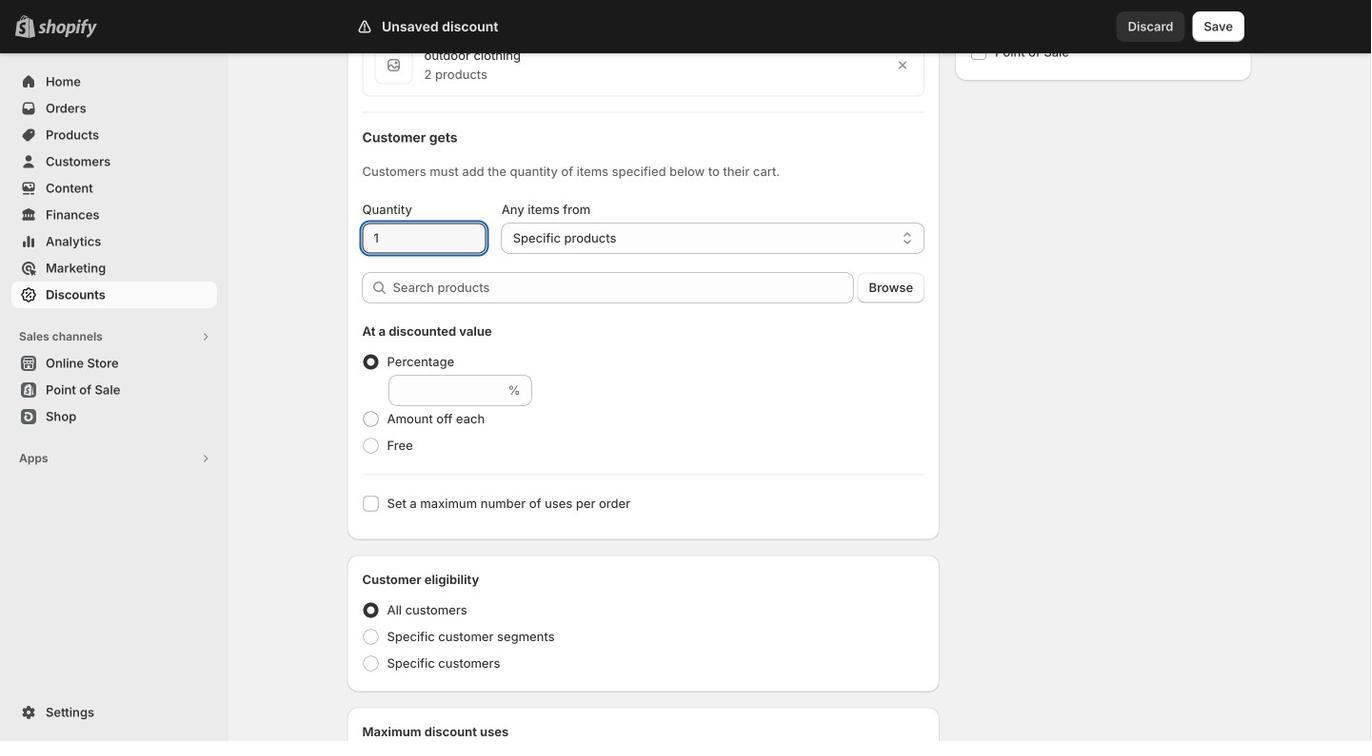 Task type: describe. For each thing, give the bounding box(es) containing it.
Search products text field
[[393, 273, 854, 303]]

shopify image
[[38, 19, 97, 38]]



Task type: vqa. For each thing, say whether or not it's contained in the screenshot.
the Warehouse
no



Task type: locate. For each thing, give the bounding box(es) containing it.
None text field
[[362, 223, 486, 254], [389, 376, 504, 406], [362, 223, 486, 254], [389, 376, 504, 406]]



